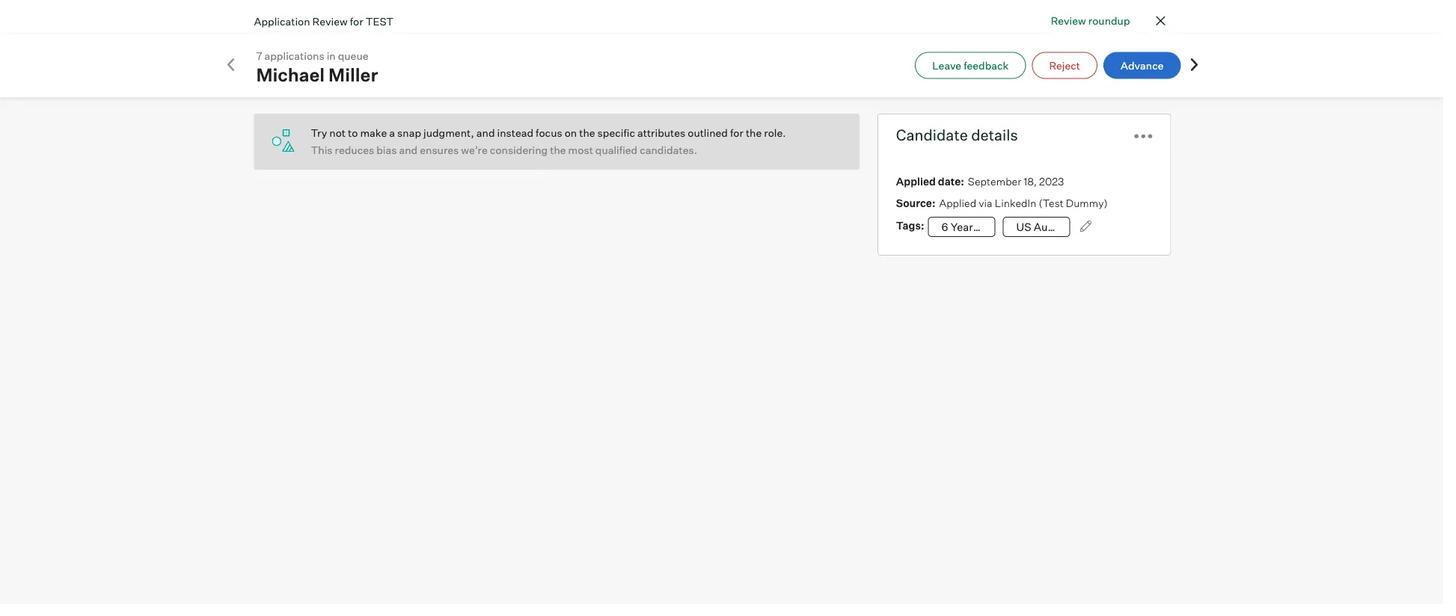 Task type: locate. For each thing, give the bounding box(es) containing it.
source:
[[896, 196, 936, 210]]

michael miller link
[[256, 64, 378, 86]]

the right on
[[579, 126, 595, 140]]

reduces
[[335, 144, 374, 157]]

0 horizontal spatial applied
[[896, 175, 936, 188]]

details
[[972, 126, 1018, 144]]

linkedin
[[995, 196, 1037, 210]]

not
[[330, 126, 346, 140]]

candidate actions image
[[1135, 134, 1153, 139]]

leave feedback button
[[915, 52, 1026, 79]]

test
[[366, 14, 394, 28]]

0 horizontal spatial for
[[350, 14, 363, 28]]

applied
[[896, 175, 936, 188], [940, 196, 977, 210]]

snap
[[397, 126, 421, 140]]

1 horizontal spatial applied
[[940, 196, 977, 210]]

feedback
[[964, 59, 1009, 72]]

7
[[256, 49, 262, 62]]

1 vertical spatial for
[[730, 126, 744, 140]]

and
[[477, 126, 495, 140], [399, 144, 418, 157]]

candidates.
[[640, 144, 697, 157]]

for left test
[[350, 14, 363, 28]]

1 horizontal spatial for
[[730, 126, 744, 140]]

the left role.
[[746, 126, 762, 140]]

1 horizontal spatial review
[[1051, 14, 1086, 27]]

and up we're at the top of the page
[[477, 126, 495, 140]]

focus
[[536, 126, 563, 140]]

review
[[1051, 14, 1086, 27], [313, 14, 348, 28]]

try not to make a snap judgment, and instead focus on the specific attributes outlined for the role. this reduces bias and ensures we're considering the most qualified candidates.
[[311, 126, 786, 157]]

bias
[[377, 144, 397, 157]]

review up in on the top of page
[[313, 14, 348, 28]]

roundup
[[1089, 14, 1130, 27]]

applied up the source:
[[896, 175, 936, 188]]

date:
[[938, 175, 965, 188]]

source: applied via linkedin (test dummy)
[[896, 196, 1108, 210]]

applied date: september 18, 2023
[[896, 175, 1064, 188]]

the
[[579, 126, 595, 140], [746, 126, 762, 140], [550, 144, 566, 157]]

for
[[350, 14, 363, 28], [730, 126, 744, 140]]

add a candidate tag image
[[1080, 220, 1092, 232]]

queue
[[338, 49, 369, 62]]

the down focus
[[550, 144, 566, 157]]

0 vertical spatial and
[[477, 126, 495, 140]]

application
[[254, 14, 310, 28]]

and down snap
[[399, 144, 418, 157]]

applied down the date:
[[940, 196, 977, 210]]

most
[[568, 144, 593, 157]]

close image
[[1152, 12, 1170, 30]]

review left roundup
[[1051, 14, 1086, 27]]

make
[[360, 126, 387, 140]]

role.
[[764, 126, 786, 140]]

1 vertical spatial and
[[399, 144, 418, 157]]

tags:
[[896, 219, 925, 232]]

for right outlined
[[730, 126, 744, 140]]

2023
[[1040, 175, 1064, 188]]

qualified
[[596, 144, 638, 157]]



Task type: vqa. For each thing, say whether or not it's contained in the screenshot.
Save Button at the right of page
no



Task type: describe. For each thing, give the bounding box(es) containing it.
outlined
[[688, 126, 728, 140]]

applications
[[265, 49, 325, 62]]

a
[[389, 126, 395, 140]]

0 vertical spatial applied
[[896, 175, 936, 188]]

we're
[[461, 144, 488, 157]]

michael
[[256, 64, 325, 86]]

next element
[[1187, 57, 1202, 74]]

application review for test
[[254, 14, 394, 28]]

september
[[968, 175, 1022, 188]]

via
[[979, 196, 993, 210]]

reject button
[[1032, 52, 1098, 79]]

miller
[[329, 64, 378, 86]]

attributes
[[638, 126, 686, 140]]

(test
[[1039, 196, 1064, 210]]

advance
[[1121, 59, 1164, 72]]

candidate actions element
[[1135, 122, 1153, 148]]

ensures
[[420, 144, 459, 157]]

dummy)
[[1066, 196, 1108, 210]]

candidate details
[[896, 126, 1018, 144]]

considering
[[490, 144, 548, 157]]

1 horizontal spatial and
[[477, 126, 495, 140]]

judgment,
[[424, 126, 474, 140]]

to
[[348, 126, 358, 140]]

this
[[311, 144, 333, 157]]

1 horizontal spatial the
[[579, 126, 595, 140]]

0 vertical spatial for
[[350, 14, 363, 28]]

leave
[[933, 59, 962, 72]]

7 applications in queue michael miller
[[256, 49, 378, 86]]

try
[[311, 126, 327, 140]]

2 horizontal spatial the
[[746, 126, 762, 140]]

advance button
[[1104, 52, 1181, 79]]

previous element
[[223, 57, 238, 74]]

next image
[[1187, 57, 1202, 72]]

candidate
[[896, 126, 968, 144]]

0 horizontal spatial review
[[313, 14, 348, 28]]

specific
[[598, 126, 635, 140]]

reject
[[1050, 59, 1081, 72]]

us authorized
[[1017, 220, 1090, 234]]

us
[[1017, 220, 1032, 234]]

18,
[[1024, 175, 1037, 188]]

authorized
[[1034, 220, 1090, 234]]

1 vertical spatial applied
[[940, 196, 977, 210]]

for inside try not to make a snap judgment, and instead focus on the specific attributes outlined for the role. this reduces bias and ensures we're considering the most qualified candidates.
[[730, 126, 744, 140]]

0 horizontal spatial and
[[399, 144, 418, 157]]

review roundup link
[[1051, 13, 1130, 28]]

in
[[327, 49, 336, 62]]

review roundup
[[1051, 14, 1130, 27]]

instead
[[497, 126, 534, 140]]

0 horizontal spatial the
[[550, 144, 566, 157]]

leave feedback
[[933, 59, 1009, 72]]

on
[[565, 126, 577, 140]]



